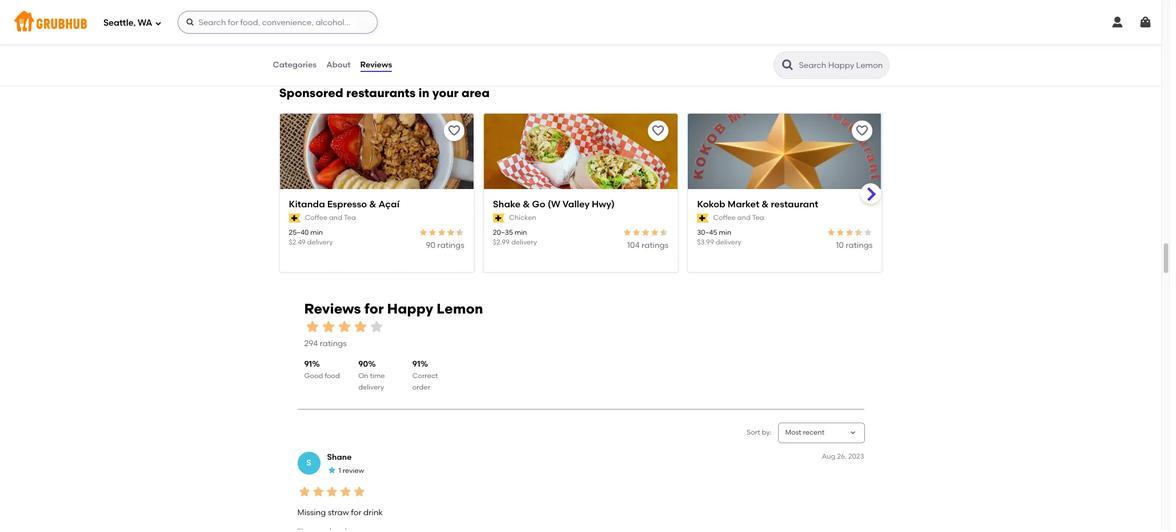 Task type: describe. For each thing, give the bounding box(es) containing it.
90 on time delivery
[[358, 360, 385, 391]]

$3.99
[[697, 238, 714, 246]]

kokob
[[697, 199, 726, 210]]

about
[[326, 60, 351, 70]]

20–35
[[493, 228, 513, 236]]

drink
[[363, 508, 383, 518]]

in
[[419, 86, 430, 100]]

tea for market
[[752, 214, 764, 222]]

wa
[[138, 18, 152, 28]]

25–40
[[289, 228, 309, 236]]

reviews for reviews for happy lemon
[[304, 301, 361, 317]]

sponsored restaurants in your area
[[279, 86, 490, 100]]

your
[[432, 86, 459, 100]]

min for kitanda
[[310, 228, 323, 236]]

açaí
[[379, 199, 399, 210]]

1 horizontal spatial for
[[364, 301, 384, 317]]

min for shake
[[515, 228, 527, 236]]

aug 26, 2023
[[822, 452, 864, 460]]

restaurants
[[346, 86, 416, 100]]

kokob market & restaurant logo image
[[688, 114, 882, 209]]

straw
[[328, 508, 349, 518]]

reviews for reviews
[[360, 60, 392, 70]]

1
[[339, 467, 341, 475]]

save this restaurant button for shake & go (w valley hwy)
[[648, 120, 669, 141]]

coffee for kitanda
[[305, 214, 327, 222]]

kokob market & restaurant
[[697, 199, 818, 210]]

categories button
[[272, 45, 317, 86]]

kitanda espresso & açaí logo image
[[280, 114, 474, 209]]

sponsored
[[279, 86, 343, 100]]

104
[[627, 241, 640, 250]]

tea for espresso
[[344, 214, 356, 222]]

categories
[[273, 60, 317, 70]]

1 horizontal spatial svg image
[[185, 18, 195, 27]]

search icon image
[[781, 58, 795, 72]]

subscription pass image for shake
[[493, 214, 505, 223]]

save this restaurant image for kitanda espresso & açaí
[[447, 124, 461, 138]]

review
[[343, 467, 364, 475]]

shake & go (w valley hwy) link
[[493, 198, 669, 211]]

30–45
[[697, 228, 717, 236]]

happy
[[387, 301, 433, 317]]

kitanda espresso & açaí
[[289, 199, 399, 210]]

most
[[785, 429, 801, 437]]

reviews button
[[360, 45, 393, 86]]

correct
[[412, 372, 438, 380]]

& for kitanda espresso & açaí
[[369, 199, 376, 210]]

subscription pass image for kokob
[[697, 214, 709, 223]]

Search for food, convenience, alcohol... search field
[[177, 11, 377, 34]]

104 ratings
[[627, 241, 669, 250]]

25–40 min $2.49 delivery
[[289, 228, 333, 246]]

91 for 91 correct order
[[412, 360, 420, 369]]

save this restaurant button for kitanda espresso & açaí
[[444, 120, 464, 141]]

seattle, wa
[[103, 18, 152, 28]]

delivery for kokob
[[716, 238, 742, 246]]

area
[[462, 86, 490, 100]]

& for kokob market & restaurant
[[762, 199, 769, 210]]

294
[[304, 339, 318, 349]]

90 ratings
[[426, 241, 464, 250]]

delivery for shake
[[511, 238, 537, 246]]



Task type: vqa. For each thing, say whether or not it's contained in the screenshot.
Hills,
no



Task type: locate. For each thing, give the bounding box(es) containing it.
delivery
[[307, 238, 333, 246], [511, 238, 537, 246], [716, 238, 742, 246], [358, 383, 384, 391]]

kitanda espresso & açaí link
[[289, 198, 464, 211]]

min for kokob
[[719, 228, 731, 236]]

for left happy
[[364, 301, 384, 317]]

3 save this restaurant button from the left
[[852, 120, 873, 141]]

2 coffee from the left
[[713, 214, 736, 222]]

delivery inside 30–45 min $3.99 delivery
[[716, 238, 742, 246]]

good
[[304, 372, 323, 380]]

0 horizontal spatial coffee and tea
[[305, 214, 356, 222]]

min inside 20–35 min $2.99 delivery
[[515, 228, 527, 236]]

2 save this restaurant button from the left
[[648, 120, 669, 141]]

shake & go (w valley hwy) logo image
[[484, 114, 678, 209]]

0 horizontal spatial svg image
[[155, 20, 161, 27]]

delivery inside 90 on time delivery
[[358, 383, 384, 391]]

10
[[836, 241, 844, 250]]

0 horizontal spatial subscription pass image
[[289, 214, 300, 223]]

1 and from the left
[[329, 214, 342, 222]]

0 horizontal spatial for
[[351, 508, 362, 518]]

2 & from the left
[[523, 199, 530, 210]]

91 good food
[[304, 360, 340, 380]]

1 vertical spatial reviews
[[304, 301, 361, 317]]

caret down icon image
[[848, 429, 857, 438]]

26,
[[837, 452, 847, 460]]

shane
[[327, 452, 352, 462]]

1 horizontal spatial 91
[[412, 360, 420, 369]]

0 horizontal spatial 90
[[358, 360, 368, 369]]

coffee and tea down the 'kitanda espresso & açaí'
[[305, 214, 356, 222]]

1 min from the left
[[310, 228, 323, 236]]

coffee and tea for market
[[713, 214, 764, 222]]

91
[[304, 360, 312, 369], [412, 360, 420, 369]]

& inside kokob market & restaurant link
[[762, 199, 769, 210]]

ratings right 294 at the left of the page
[[320, 339, 347, 349]]

1 vertical spatial for
[[351, 508, 362, 518]]

for left drink at left
[[351, 508, 362, 518]]

1 tea from the left
[[344, 214, 356, 222]]

about button
[[326, 45, 351, 86]]

1 coffee and tea from the left
[[305, 214, 356, 222]]

and
[[329, 214, 342, 222], [738, 214, 751, 222]]

delivery inside "25–40 min $2.49 delivery"
[[307, 238, 333, 246]]

reviews up restaurants
[[360, 60, 392, 70]]

91 inside 91 correct order
[[412, 360, 420, 369]]

recent
[[803, 429, 825, 437]]

sort by:
[[747, 429, 772, 437]]

kokob market & restaurant link
[[697, 198, 873, 211]]

1 save this restaurant button from the left
[[444, 120, 464, 141]]

time
[[370, 372, 385, 380]]

save this restaurant image
[[652, 124, 665, 138]]

& left the açaí
[[369, 199, 376, 210]]

1 horizontal spatial coffee and tea
[[713, 214, 764, 222]]

3 & from the left
[[762, 199, 769, 210]]

sort
[[747, 429, 760, 437]]

star icon image
[[419, 228, 428, 237], [428, 228, 437, 237], [437, 228, 446, 237], [446, 228, 455, 237], [455, 228, 464, 237], [455, 228, 464, 237], [623, 228, 632, 237], [632, 228, 641, 237], [641, 228, 650, 237], [650, 228, 660, 237], [660, 228, 669, 237], [660, 228, 669, 237], [827, 228, 836, 237], [836, 228, 845, 237], [845, 228, 855, 237], [855, 228, 864, 237], [855, 228, 864, 237], [864, 228, 873, 237], [304, 319, 320, 335], [320, 319, 336, 335], [336, 319, 352, 335], [352, 319, 368, 335], [368, 319, 384, 335], [327, 466, 336, 475], [297, 485, 311, 499], [311, 485, 325, 499], [325, 485, 339, 499], [339, 485, 352, 499], [352, 485, 366, 499]]

1 coffee from the left
[[305, 214, 327, 222]]

tea down kokob market & restaurant
[[752, 214, 764, 222]]

1 horizontal spatial subscription pass image
[[493, 214, 505, 223]]

2 subscription pass image from the left
[[493, 214, 505, 223]]

delivery right $2.49
[[307, 238, 333, 246]]

91 up good
[[304, 360, 312, 369]]

2 horizontal spatial svg image
[[1111, 15, 1125, 29]]

(w
[[548, 199, 561, 210]]

chicken
[[509, 214, 536, 222]]

save this restaurant image for kokob market & restaurant
[[856, 124, 869, 138]]

reviews
[[360, 60, 392, 70], [304, 301, 361, 317]]

go
[[532, 199, 546, 210]]

espresso
[[327, 199, 367, 210]]

20–35 min $2.99 delivery
[[493, 228, 537, 246]]

kitanda
[[289, 199, 325, 210]]

1 save this restaurant image from the left
[[447, 124, 461, 138]]

3 subscription pass image from the left
[[697, 214, 709, 223]]

subscription pass image up 20–35
[[493, 214, 505, 223]]

&
[[369, 199, 376, 210], [523, 199, 530, 210], [762, 199, 769, 210]]

91 inside "91 good food"
[[304, 360, 312, 369]]

$2.49
[[289, 238, 306, 246]]

min right the 30–45
[[719, 228, 731, 236]]

0 horizontal spatial and
[[329, 214, 342, 222]]

30–45 min $3.99 delivery
[[697, 228, 742, 246]]

min inside 30–45 min $3.99 delivery
[[719, 228, 731, 236]]

min down chicken
[[515, 228, 527, 236]]

90 for 90 on time delivery
[[358, 360, 368, 369]]

save this restaurant button for kokob market & restaurant
[[852, 120, 873, 141]]

svg image
[[1139, 15, 1153, 29]]

reviews inside reviews button
[[360, 60, 392, 70]]

1 91 from the left
[[304, 360, 312, 369]]

save this restaurant image
[[447, 124, 461, 138], [856, 124, 869, 138]]

& right the market
[[762, 199, 769, 210]]

ratings for kokob market & restaurant
[[846, 241, 873, 250]]

coffee and tea down the market
[[713, 214, 764, 222]]

2 tea from the left
[[752, 214, 764, 222]]

0 vertical spatial reviews
[[360, 60, 392, 70]]

1 horizontal spatial and
[[738, 214, 751, 222]]

subscription pass image
[[289, 214, 300, 223], [493, 214, 505, 223], [697, 214, 709, 223]]

0 horizontal spatial min
[[310, 228, 323, 236]]

and for market
[[738, 214, 751, 222]]

1 horizontal spatial tea
[[752, 214, 764, 222]]

ratings left '$2.99'
[[437, 241, 464, 250]]

delivery down time
[[358, 383, 384, 391]]

& left go
[[523, 199, 530, 210]]

2 save this restaurant image from the left
[[856, 124, 869, 138]]

delivery for kitanda
[[307, 238, 333, 246]]

ratings for kitanda espresso & açaí
[[437, 241, 464, 250]]

s
[[306, 458, 311, 468]]

lemon
[[437, 301, 483, 317]]

missing
[[297, 508, 326, 518]]

0 horizontal spatial save this restaurant image
[[447, 124, 461, 138]]

1 subscription pass image from the left
[[289, 214, 300, 223]]

reviews for happy lemon
[[304, 301, 483, 317]]

ratings right 10
[[846, 241, 873, 250]]

delivery right $3.99
[[716, 238, 742, 246]]

aug
[[822, 452, 836, 460]]

0 horizontal spatial 91
[[304, 360, 312, 369]]

shake & go (w valley hwy)
[[493, 199, 615, 210]]

2 and from the left
[[738, 214, 751, 222]]

tea down espresso
[[344, 214, 356, 222]]

delivery inside 20–35 min $2.99 delivery
[[511, 238, 537, 246]]

coffee and tea for espresso
[[305, 214, 356, 222]]

91 for 91 good food
[[304, 360, 312, 369]]

min
[[310, 228, 323, 236], [515, 228, 527, 236], [719, 228, 731, 236]]

seattle,
[[103, 18, 136, 28]]

0 vertical spatial 90
[[426, 241, 436, 250]]

1 review
[[339, 467, 364, 475]]

2023
[[848, 452, 864, 460]]

shake
[[493, 199, 521, 210]]

subscription pass image up the 25–40
[[289, 214, 300, 223]]

2 horizontal spatial &
[[762, 199, 769, 210]]

1 horizontal spatial min
[[515, 228, 527, 236]]

90 inside 90 on time delivery
[[358, 360, 368, 369]]

coffee down the kokob at the right top
[[713, 214, 736, 222]]

0 horizontal spatial coffee
[[305, 214, 327, 222]]

2 min from the left
[[515, 228, 527, 236]]

90 for 90 ratings
[[426, 241, 436, 250]]

min inside "25–40 min $2.49 delivery"
[[310, 228, 323, 236]]

Search Happy Lemon search field
[[798, 60, 885, 71]]

1 horizontal spatial coffee
[[713, 214, 736, 222]]

2 coffee and tea from the left
[[713, 214, 764, 222]]

ratings right "104" at the right of page
[[642, 241, 669, 250]]

missing straw for drink
[[297, 508, 383, 518]]

1 horizontal spatial &
[[523, 199, 530, 210]]

subscription pass image up the 30–45
[[697, 214, 709, 223]]

2 horizontal spatial subscription pass image
[[697, 214, 709, 223]]

valley
[[563, 199, 590, 210]]

and down the 'kitanda espresso & açaí'
[[329, 214, 342, 222]]

restaurant
[[771, 199, 818, 210]]

1 horizontal spatial save this restaurant image
[[856, 124, 869, 138]]

by:
[[762, 429, 772, 437]]

91 correct order
[[412, 360, 438, 391]]

svg image
[[1111, 15, 1125, 29], [185, 18, 195, 27], [155, 20, 161, 27]]

3 min from the left
[[719, 228, 731, 236]]

0 horizontal spatial save this restaurant button
[[444, 120, 464, 141]]

coffee and tea
[[305, 214, 356, 222], [713, 214, 764, 222]]

Sort by: field
[[785, 428, 825, 438]]

most recent
[[785, 429, 825, 437]]

10 ratings
[[836, 241, 873, 250]]

2 horizontal spatial save this restaurant button
[[852, 120, 873, 141]]

ratings
[[437, 241, 464, 250], [642, 241, 669, 250], [846, 241, 873, 250], [320, 339, 347, 349]]

2 91 from the left
[[412, 360, 420, 369]]

1 horizontal spatial save this restaurant button
[[648, 120, 669, 141]]

market
[[728, 199, 760, 210]]

& inside shake & go (w valley hwy) link
[[523, 199, 530, 210]]

90
[[426, 241, 436, 250], [358, 360, 368, 369]]

0 vertical spatial for
[[364, 301, 384, 317]]

coffee down kitanda
[[305, 214, 327, 222]]

save this restaurant button
[[444, 120, 464, 141], [648, 120, 669, 141], [852, 120, 873, 141]]

min right the 25–40
[[310, 228, 323, 236]]

subscription pass image for kitanda
[[289, 214, 300, 223]]

order
[[412, 383, 430, 391]]

2 horizontal spatial min
[[719, 228, 731, 236]]

food
[[325, 372, 340, 380]]

$2.99
[[493, 238, 510, 246]]

for
[[364, 301, 384, 317], [351, 508, 362, 518]]

coffee
[[305, 214, 327, 222], [713, 214, 736, 222]]

hwy)
[[592, 199, 615, 210]]

ratings for shake & go (w valley hwy)
[[642, 241, 669, 250]]

and for espresso
[[329, 214, 342, 222]]

294 ratings
[[304, 339, 347, 349]]

1 vertical spatial 90
[[358, 360, 368, 369]]

0 horizontal spatial &
[[369, 199, 376, 210]]

91 up correct
[[412, 360, 420, 369]]

1 horizontal spatial 90
[[426, 241, 436, 250]]

& inside kitanda espresso & açaí link
[[369, 199, 376, 210]]

1 & from the left
[[369, 199, 376, 210]]

main navigation navigation
[[0, 0, 1162, 45]]

delivery right '$2.99'
[[511, 238, 537, 246]]

0 horizontal spatial tea
[[344, 214, 356, 222]]

tea
[[344, 214, 356, 222], [752, 214, 764, 222]]

on
[[358, 372, 368, 380]]

coffee for kokob
[[713, 214, 736, 222]]

and down the market
[[738, 214, 751, 222]]

reviews up 294 ratings
[[304, 301, 361, 317]]



